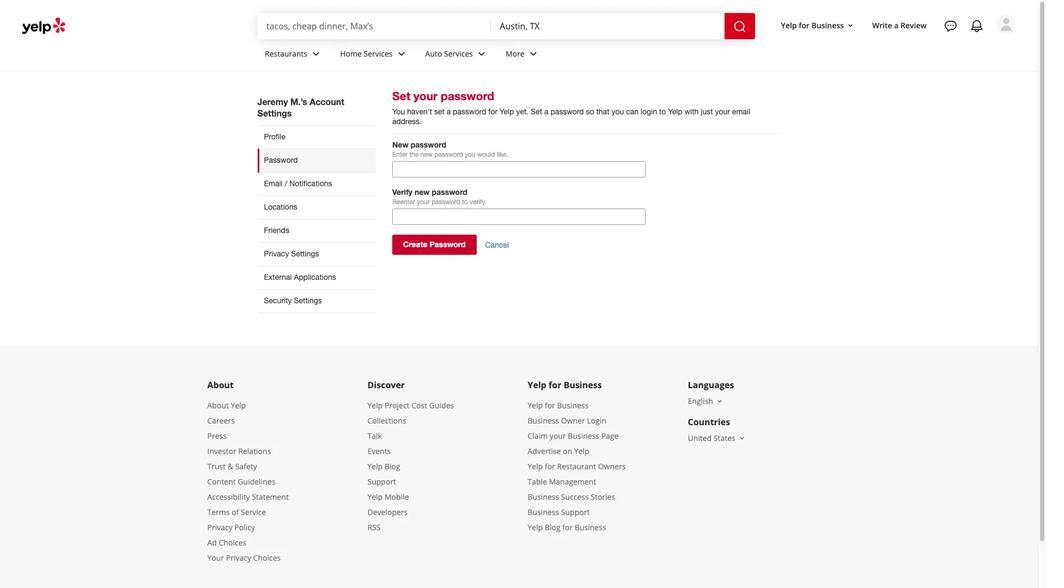Task type: describe. For each thing, give the bounding box(es) containing it.
united states button
[[688, 433, 746, 443]]

user actions element
[[772, 14, 1031, 81]]

create password
[[403, 240, 466, 249]]

so
[[586, 107, 594, 116]]

owner
[[561, 416, 585, 426]]

password down new password enter the new password you would like.
[[432, 187, 467, 197]]

to inside verify new password reenter your password to verify.
[[462, 198, 468, 206]]

external applications
[[264, 273, 336, 282]]

yelp mobile link
[[368, 492, 409, 502]]

yelp project cost guides link
[[368, 400, 454, 411]]

content guidelines link
[[207, 477, 275, 487]]

cancel link
[[485, 241, 509, 250]]

16 chevron down v2 image
[[715, 397, 724, 406]]

cost
[[411, 400, 427, 411]]

email / notifications
[[264, 179, 332, 188]]

auto services link
[[417, 39, 497, 71]]

password up set
[[441, 89, 494, 103]]

countries
[[688, 416, 730, 428]]

press link
[[207, 431, 227, 441]]

email
[[732, 107, 750, 116]]

2 vertical spatial privacy
[[226, 553, 251, 563]]

settings inside jeremy m.'s account settings
[[257, 108, 292, 118]]

home
[[340, 48, 362, 59]]

address.
[[392, 117, 422, 126]]

trust & safety link
[[207, 461, 257, 472]]

for inside button
[[799, 20, 810, 30]]

24 chevron down v2 image for more
[[527, 47, 540, 60]]

0 horizontal spatial a
[[447, 107, 451, 116]]

yelp right on at the right
[[574, 446, 589, 457]]

about for about yelp careers press investor relations trust & safety content guidelines accessibility statement terms of service privacy policy ad choices your privacy choices
[[207, 400, 229, 411]]

united states
[[688, 433, 735, 443]]

restaurants
[[265, 48, 307, 59]]

accessibility statement link
[[207, 492, 289, 502]]

terms of service link
[[207, 507, 266, 518]]

home services
[[340, 48, 393, 59]]

english
[[688, 396, 713, 406]]

1 vertical spatial set
[[531, 107, 542, 116]]

project
[[385, 400, 410, 411]]

settings for privacy
[[291, 250, 319, 258]]

just
[[701, 107, 713, 116]]

m.'s
[[290, 96, 307, 107]]

password left verify.
[[432, 198, 460, 206]]

yelp for business link
[[528, 400, 589, 411]]

notifications
[[289, 179, 332, 188]]

yelp up 'yelp for business' link
[[528, 379, 546, 391]]

yelp for business button
[[777, 16, 859, 35]]

yelp project cost guides collections talk events yelp blog support yelp mobile developers rss
[[368, 400, 454, 533]]

collections
[[368, 416, 406, 426]]

rss link
[[368, 522, 381, 533]]

business categories element
[[256, 39, 1016, 71]]

about for about
[[207, 379, 234, 391]]

applications
[[294, 273, 336, 282]]

external
[[264, 273, 292, 282]]

profile
[[264, 132, 285, 141]]

enter
[[392, 151, 408, 159]]

support link
[[368, 477, 396, 487]]

password left so
[[551, 107, 584, 116]]

restaurants link
[[256, 39, 331, 71]]

0 horizontal spatial choices
[[219, 538, 246, 548]]

policy
[[234, 522, 255, 533]]

events link
[[368, 446, 391, 457]]

states
[[714, 433, 735, 443]]

of
[[232, 507, 239, 518]]

Find text field
[[266, 20, 482, 32]]

you
[[392, 107, 405, 116]]

new password enter the new password you would like.
[[392, 140, 508, 159]]

yelp for business business owner login claim your business page advertise on yelp yelp for restaurant owners table management business success stories business support yelp blog for business
[[528, 400, 626, 533]]

jeremy m.'s account settings
[[257, 96, 344, 118]]

locations link
[[257, 196, 376, 219]]

security settings
[[264, 296, 322, 305]]

service
[[241, 507, 266, 518]]

Near text field
[[500, 20, 716, 32]]

friends
[[264, 226, 289, 235]]

set your password you haven't set a password for yelp yet. set a password so that you can login to yelp with just your email address.
[[392, 89, 750, 126]]

content
[[207, 477, 236, 487]]

terms
[[207, 507, 230, 518]]

relations
[[238, 446, 271, 457]]

services for home services
[[364, 48, 393, 59]]

about yelp link
[[207, 400, 246, 411]]

16 chevron down v2 image for yelp for business
[[846, 21, 855, 30]]

haven't
[[407, 107, 432, 116]]

you inside new password enter the new password you would like.
[[465, 151, 476, 159]]

talk link
[[368, 431, 382, 441]]

verify new password reenter your password to verify.
[[392, 187, 487, 206]]

trust
[[207, 461, 226, 472]]

table management link
[[528, 477, 596, 487]]

united
[[688, 433, 712, 443]]

security settings link
[[257, 289, 376, 313]]

that
[[596, 107, 609, 116]]

statement
[[252, 492, 289, 502]]

yelp inside "yelp for business" button
[[781, 20, 797, 30]]

claim your business page link
[[528, 431, 619, 441]]

with
[[685, 107, 699, 116]]

collections link
[[368, 416, 406, 426]]

to inside set your password you haven't set a password for yelp yet. set a password so that you can login to yelp with just your email address.
[[659, 107, 666, 116]]

password inside the create password button
[[430, 240, 466, 249]]

0 horizontal spatial set
[[392, 89, 410, 103]]

you inside set your password you haven't set a password for yelp yet. set a password so that you can login to yelp with just your email address.
[[612, 107, 624, 116]]

yelp left with
[[668, 107, 683, 116]]

create password button
[[392, 235, 477, 255]]

reenter
[[392, 198, 415, 206]]

restaurant
[[557, 461, 596, 472]]

1 vertical spatial privacy
[[207, 522, 233, 533]]

yelp for business inside button
[[781, 20, 844, 30]]

like.
[[497, 151, 508, 159]]

/
[[285, 179, 287, 188]]

email / notifications link
[[257, 172, 376, 196]]

new inside new password enter the new password you would like.
[[421, 151, 433, 159]]

review
[[901, 20, 927, 30]]

24 chevron down v2 image for home services
[[395, 47, 408, 60]]

your inside yelp for business business owner login claim your business page advertise on yelp yelp for restaurant owners table management business success stories business support yelp blog for business
[[550, 431, 566, 441]]

new
[[392, 140, 409, 149]]

business success stories link
[[528, 492, 615, 502]]

email
[[264, 179, 283, 188]]

none field find
[[266, 20, 482, 32]]



Task type: vqa. For each thing, say whether or not it's contained in the screenshot.
'English'
yes



Task type: locate. For each thing, give the bounding box(es) containing it.
password right the create
[[430, 240, 466, 249]]

services for auto services
[[444, 48, 473, 59]]

password link
[[257, 149, 376, 172]]

24 chevron down v2 image inside restaurants link
[[310, 47, 323, 60]]

password right set
[[453, 107, 486, 116]]

2 horizontal spatial a
[[894, 20, 899, 30]]

on
[[563, 446, 572, 457]]

24 chevron down v2 image for restaurants
[[310, 47, 323, 60]]

your up advertise on yelp link
[[550, 431, 566, 441]]

careers link
[[207, 416, 235, 426]]

set
[[434, 107, 445, 116]]

yelp down the events
[[368, 461, 383, 472]]

your inside verify new password reenter your password to verify.
[[417, 198, 430, 206]]

1 vertical spatial password
[[430, 240, 466, 249]]

None search field
[[258, 13, 757, 39]]

16 chevron down v2 image inside united states 'dropdown button'
[[738, 434, 746, 443]]

Verify new password password field
[[392, 209, 646, 225]]

1 services from the left
[[364, 48, 393, 59]]

yelp right search icon
[[781, 20, 797, 30]]

write a review link
[[868, 16, 931, 35]]

24 chevron down v2 image right 'more'
[[527, 47, 540, 60]]

1 vertical spatial settings
[[291, 250, 319, 258]]

0 horizontal spatial none field
[[266, 20, 482, 32]]

1 horizontal spatial choices
[[253, 553, 281, 563]]

24 chevron down v2 image
[[310, 47, 323, 60], [395, 47, 408, 60], [475, 47, 488, 60], [527, 47, 540, 60]]

business support link
[[528, 507, 590, 518]]

New password password field
[[392, 161, 646, 178]]

set
[[392, 89, 410, 103], [531, 107, 542, 116]]

about yelp careers press investor relations trust & safety content guidelines accessibility statement terms of service privacy policy ad choices your privacy choices
[[207, 400, 289, 563]]

services inside 'link'
[[444, 48, 473, 59]]

your up haven't
[[414, 89, 438, 103]]

0 horizontal spatial support
[[368, 477, 396, 487]]

support
[[368, 477, 396, 487], [561, 507, 590, 518]]

home services link
[[331, 39, 417, 71]]

choices down privacy policy link
[[219, 538, 246, 548]]

about inside about yelp careers press investor relations trust & safety content guidelines accessibility statement terms of service privacy policy ad choices your privacy choices
[[207, 400, 229, 411]]

security
[[264, 296, 292, 305]]

blog down "business support" link
[[545, 522, 561, 533]]

for
[[799, 20, 810, 30], [488, 107, 498, 116], [549, 379, 561, 391], [545, 400, 555, 411], [545, 461, 555, 472], [562, 522, 573, 533]]

2 services from the left
[[444, 48, 473, 59]]

1 vertical spatial 16 chevron down v2 image
[[738, 434, 746, 443]]

support down the yelp blog link
[[368, 477, 396, 487]]

your right reenter
[[417, 198, 430, 206]]

ad choices link
[[207, 538, 246, 548]]

claim
[[528, 431, 548, 441]]

yelp up collections
[[368, 400, 383, 411]]

0 horizontal spatial blog
[[385, 461, 400, 472]]

external applications link
[[257, 266, 376, 289]]

business inside "yelp for business" button
[[812, 20, 844, 30]]

privacy down friends
[[264, 250, 289, 258]]

guides
[[429, 400, 454, 411]]

settings up the external applications
[[291, 250, 319, 258]]

24 chevron down v2 image left auto
[[395, 47, 408, 60]]

0 vertical spatial about
[[207, 379, 234, 391]]

password
[[264, 156, 298, 165], [430, 240, 466, 249]]

1 horizontal spatial password
[[430, 240, 466, 249]]

24 chevron down v2 image inside the home services link
[[395, 47, 408, 60]]

new right verify
[[415, 187, 430, 197]]

auto services
[[425, 48, 473, 59]]

about up "about yelp" link
[[207, 379, 234, 391]]

talk
[[368, 431, 382, 441]]

yelp up claim
[[528, 400, 543, 411]]

1 vertical spatial yelp for business
[[528, 379, 602, 391]]

to
[[659, 107, 666, 116], [462, 198, 468, 206]]

24 chevron down v2 image right restaurants at the left
[[310, 47, 323, 60]]

1 24 chevron down v2 image from the left
[[310, 47, 323, 60]]

a right the yet.
[[544, 107, 548, 116]]

you left would
[[465, 151, 476, 159]]

profile link
[[257, 125, 376, 149]]

more link
[[497, 39, 549, 71]]

blog inside yelp for business business owner login claim your business page advertise on yelp yelp for restaurant owners table management business success stories business support yelp blog for business
[[545, 522, 561, 533]]

password up 'the'
[[411, 140, 446, 149]]

to left verify.
[[462, 198, 468, 206]]

notifications image
[[970, 20, 983, 33]]

&
[[228, 461, 233, 472]]

1 vertical spatial you
[[465, 151, 476, 159]]

account
[[310, 96, 344, 107]]

messages image
[[944, 20, 957, 33]]

1 vertical spatial new
[[415, 187, 430, 197]]

2 vertical spatial settings
[[294, 296, 322, 305]]

yelp up careers "link"
[[231, 400, 246, 411]]

a right write
[[894, 20, 899, 30]]

yelp down "business support" link
[[528, 522, 543, 533]]

yelp left the yet.
[[500, 107, 514, 116]]

investor
[[207, 446, 236, 457]]

password inside password link
[[264, 156, 298, 165]]

1 horizontal spatial to
[[659, 107, 666, 116]]

24 chevron down v2 image inside auto services 'link'
[[475, 47, 488, 60]]

0 vertical spatial you
[[612, 107, 624, 116]]

16 chevron down v2 image left write
[[846, 21, 855, 30]]

set right the yet.
[[531, 107, 542, 116]]

0 vertical spatial support
[[368, 477, 396, 487]]

owners
[[598, 461, 626, 472]]

business owner login link
[[528, 416, 606, 426]]

0 vertical spatial settings
[[257, 108, 292, 118]]

business
[[812, 20, 844, 30], [564, 379, 602, 391], [557, 400, 589, 411], [528, 416, 559, 426], [568, 431, 599, 441], [528, 492, 559, 502], [528, 507, 559, 518], [575, 522, 606, 533]]

3 24 chevron down v2 image from the left
[[475, 47, 488, 60]]

investor relations link
[[207, 446, 271, 457]]

create
[[403, 240, 428, 249]]

search image
[[733, 20, 746, 33]]

1 horizontal spatial 16 chevron down v2 image
[[846, 21, 855, 30]]

yet.
[[516, 107, 529, 116]]

0 vertical spatial blog
[[385, 461, 400, 472]]

privacy down terms
[[207, 522, 233, 533]]

for inside set your password you haven't set a password for yelp yet. set a password so that you can login to yelp with just your email address.
[[488, 107, 498, 116]]

0 vertical spatial new
[[421, 151, 433, 159]]

none field near
[[500, 20, 716, 32]]

1 horizontal spatial services
[[444, 48, 473, 59]]

0 vertical spatial to
[[659, 107, 666, 116]]

yelp inside about yelp careers press investor relations trust & safety content guidelines accessibility statement terms of service privacy policy ad choices your privacy choices
[[231, 400, 246, 411]]

1 horizontal spatial blog
[[545, 522, 561, 533]]

0 vertical spatial yelp for business
[[781, 20, 844, 30]]

your privacy choices link
[[207, 553, 281, 563]]

events
[[368, 446, 391, 457]]

about up careers "link"
[[207, 400, 229, 411]]

advertise on yelp link
[[528, 446, 589, 457]]

stories
[[591, 492, 615, 502]]

24 chevron down v2 image inside the more 'link'
[[527, 47, 540, 60]]

yelp up table
[[528, 461, 543, 472]]

choices down the policy
[[253, 553, 281, 563]]

write a review
[[872, 20, 927, 30]]

1 horizontal spatial yelp for business
[[781, 20, 844, 30]]

rss
[[368, 522, 381, 533]]

privacy policy link
[[207, 522, 255, 533]]

privacy down ad choices link
[[226, 553, 251, 563]]

login
[[587, 416, 606, 426]]

16 chevron down v2 image inside "yelp for business" button
[[846, 21, 855, 30]]

yelp for restaurant owners link
[[528, 461, 626, 472]]

1 vertical spatial choices
[[253, 553, 281, 563]]

0 horizontal spatial 16 chevron down v2 image
[[738, 434, 746, 443]]

new right 'the'
[[421, 151, 433, 159]]

0 horizontal spatial you
[[465, 151, 476, 159]]

0 vertical spatial set
[[392, 89, 410, 103]]

blog inside yelp project cost guides collections talk events yelp blog support yelp mobile developers rss
[[385, 461, 400, 472]]

services
[[364, 48, 393, 59], [444, 48, 473, 59]]

None field
[[266, 20, 482, 32], [500, 20, 716, 32]]

set up you
[[392, 89, 410, 103]]

settings
[[257, 108, 292, 118], [291, 250, 319, 258], [294, 296, 322, 305]]

2 24 chevron down v2 image from the left
[[395, 47, 408, 60]]

yelp blog for business link
[[528, 522, 606, 533]]

table
[[528, 477, 547, 487]]

services right home
[[364, 48, 393, 59]]

0 vertical spatial password
[[264, 156, 298, 165]]

mobile
[[385, 492, 409, 502]]

safety
[[235, 461, 257, 472]]

settings for security
[[294, 296, 322, 305]]

0 horizontal spatial yelp for business
[[528, 379, 602, 391]]

none field up home services
[[266, 20, 482, 32]]

settings down jeremy
[[257, 108, 292, 118]]

2 none field from the left
[[500, 20, 716, 32]]

support inside yelp project cost guides collections talk events yelp blog support yelp mobile developers rss
[[368, 477, 396, 487]]

friends link
[[257, 219, 376, 242]]

settings down applications
[[294, 296, 322, 305]]

a right set
[[447, 107, 451, 116]]

developers link
[[368, 507, 408, 518]]

new inside verify new password reenter your password to verify.
[[415, 187, 430, 197]]

1 horizontal spatial you
[[612, 107, 624, 116]]

your
[[207, 553, 224, 563]]

16 chevron down v2 image right states
[[738, 434, 746, 443]]

locations
[[264, 203, 297, 211]]

24 chevron down v2 image right auto services
[[475, 47, 488, 60]]

support down success
[[561, 507, 590, 518]]

1 vertical spatial about
[[207, 400, 229, 411]]

password right 'the'
[[434, 151, 463, 159]]

1 horizontal spatial a
[[544, 107, 548, 116]]

1 none field from the left
[[266, 20, 482, 32]]

4 24 chevron down v2 image from the left
[[527, 47, 540, 60]]

1 horizontal spatial support
[[561, 507, 590, 518]]

jeremy
[[257, 96, 288, 107]]

1 about from the top
[[207, 379, 234, 391]]

none field up business categories element
[[500, 20, 716, 32]]

16 chevron down v2 image for united states
[[738, 434, 746, 443]]

support inside yelp for business business owner login claim your business page advertise on yelp yelp for restaurant owners table management business success stories business support yelp blog for business
[[561, 507, 590, 518]]

page
[[601, 431, 619, 441]]

services right auto
[[444, 48, 473, 59]]

24 chevron down v2 image for auto services
[[475, 47, 488, 60]]

password up /
[[264, 156, 298, 165]]

0 horizontal spatial services
[[364, 48, 393, 59]]

0 vertical spatial 16 chevron down v2 image
[[846, 21, 855, 30]]

1 horizontal spatial none field
[[500, 20, 716, 32]]

the
[[409, 151, 419, 159]]

1 vertical spatial support
[[561, 507, 590, 518]]

privacy settings
[[264, 250, 319, 258]]

yelp down support link
[[368, 492, 383, 502]]

0 vertical spatial privacy
[[264, 250, 289, 258]]

1 vertical spatial blog
[[545, 522, 561, 533]]

0 horizontal spatial to
[[462, 198, 468, 206]]

verify
[[392, 187, 413, 197]]

1 vertical spatial to
[[462, 198, 468, 206]]

2 about from the top
[[207, 400, 229, 411]]

to right login
[[659, 107, 666, 116]]

login
[[641, 107, 657, 116]]

your right just
[[715, 107, 730, 116]]

0 horizontal spatial password
[[264, 156, 298, 165]]

0 vertical spatial choices
[[219, 538, 246, 548]]

jeremy m. image
[[997, 15, 1016, 34]]

about
[[207, 379, 234, 391], [207, 400, 229, 411]]

1 horizontal spatial set
[[531, 107, 542, 116]]

you left can
[[612, 107, 624, 116]]

16 chevron down v2 image
[[846, 21, 855, 30], [738, 434, 746, 443]]

can
[[626, 107, 639, 116]]

blog up support link
[[385, 461, 400, 472]]



